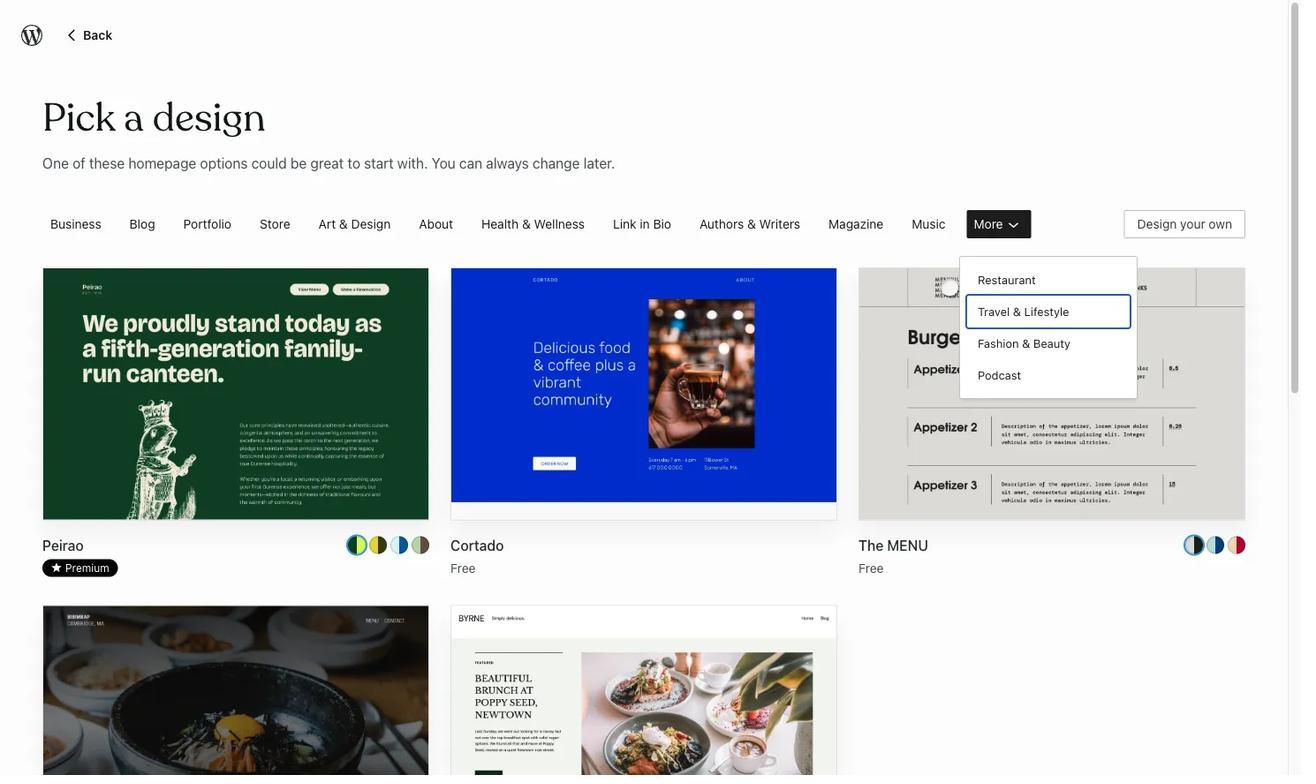 Task type: vqa. For each thing, say whether or not it's contained in the screenshot.
Dismiss domain name promotion image
no



Task type: describe. For each thing, give the bounding box(es) containing it.
one of these homepage options could be great to start with. you can always change later.
[[42, 155, 615, 172]]

free inside cortado free
[[451, 561, 476, 576]]

be
[[291, 155, 307, 172]]

cortado image
[[452, 268, 837, 776]]

in
[[640, 217, 650, 231]]

design your own button
[[1125, 210, 1246, 238]]

about button
[[405, 203, 468, 245]]

2 free from the left
[[859, 561, 884, 576]]

own
[[1209, 217, 1233, 231]]

could
[[252, 155, 287, 172]]

store
[[260, 217, 290, 231]]

bio
[[653, 217, 672, 231]]

portfolio button
[[169, 203, 246, 245]]

about
[[419, 217, 453, 231]]

great
[[311, 155, 344, 172]]

wellness
[[534, 217, 585, 231]]

magazine button
[[815, 203, 898, 245]]

to
[[348, 155, 360, 172]]

one
[[42, 155, 69, 172]]

writers
[[760, 217, 801, 231]]

of
[[73, 155, 85, 172]]

travel & lifestyle
[[978, 305, 1070, 318]]

design your own
[[1138, 217, 1233, 231]]

2 design from the left
[[1138, 217, 1177, 231]]

the
[[859, 537, 884, 554]]

link
[[613, 217, 637, 231]]

premium
[[65, 562, 109, 575]]

back
[[83, 28, 112, 42]]

health & wellness button
[[468, 203, 599, 245]]

peirao image
[[43, 268, 429, 776]]

fashion & beauty button
[[968, 328, 1130, 360]]

fashion & beauty
[[978, 337, 1071, 350]]

& for wellness
[[522, 217, 531, 231]]

homepage
[[128, 155, 196, 172]]

menu
[[888, 537, 929, 554]]

a design
[[124, 94, 266, 143]]

can
[[459, 155, 483, 172]]

& for design
[[339, 217, 348, 231]]

cortado
[[451, 537, 504, 554]]

& for beauty
[[1023, 337, 1031, 350]]



Task type: locate. For each thing, give the bounding box(es) containing it.
group containing restaurant
[[968, 264, 1130, 391]]

the menu
[[859, 537, 929, 554]]

portfolio
[[183, 217, 232, 231]]

back button
[[64, 24, 112, 45]]

bibimbap image
[[43, 607, 429, 776]]

1 design from the left
[[351, 217, 391, 231]]

art & design
[[319, 217, 391, 231]]

free down cortado
[[451, 561, 476, 576]]

group
[[968, 264, 1130, 391]]

always
[[486, 155, 529, 172]]

options
[[200, 155, 248, 172]]

authors & writers button
[[686, 203, 815, 245]]

art
[[319, 217, 336, 231]]

free
[[451, 561, 476, 576], [859, 561, 884, 576]]

health
[[482, 217, 519, 231]]

lifestyle
[[1025, 305, 1070, 318]]

link in bio
[[613, 217, 672, 231]]

& right travel
[[1013, 305, 1021, 318]]

the menu image
[[860, 268, 1245, 776]]

restaurant button
[[968, 264, 1130, 296]]

these
[[89, 155, 125, 172]]

authors
[[700, 217, 744, 231]]

free down the
[[859, 561, 884, 576]]

& right art
[[339, 217, 348, 231]]

store button
[[246, 203, 305, 245]]

& for writers
[[748, 217, 756, 231]]

&
[[339, 217, 348, 231], [522, 217, 531, 231], [748, 217, 756, 231], [1013, 305, 1021, 318], [1023, 337, 1031, 350]]

1 free from the left
[[451, 561, 476, 576]]

music button
[[898, 203, 960, 245]]

1 horizontal spatial free
[[859, 561, 884, 576]]

pick a design
[[42, 94, 266, 143]]

music
[[912, 217, 946, 231]]

design
[[351, 217, 391, 231], [1138, 217, 1177, 231]]

travel
[[978, 305, 1010, 318]]

authors & writers
[[700, 217, 801, 231]]

peirao
[[42, 537, 84, 554]]

restaurant
[[978, 273, 1036, 287]]

change later.
[[533, 155, 615, 172]]

you
[[432, 155, 456, 172]]

podcast
[[978, 369, 1022, 382]]

cortado free
[[451, 537, 504, 576]]

with.
[[397, 155, 428, 172]]

1 horizontal spatial design
[[1138, 217, 1177, 231]]

health & wellness
[[482, 217, 585, 231]]

business button
[[36, 203, 115, 245]]

more
[[974, 217, 1003, 231]]

pick
[[42, 94, 115, 143]]

your
[[1181, 217, 1206, 231]]

fashion
[[978, 337, 1019, 350]]

magazine
[[829, 217, 884, 231]]

beauty
[[1034, 337, 1071, 350]]

business
[[50, 217, 101, 231]]

podcast button
[[968, 360, 1130, 391]]

blog button
[[115, 203, 169, 245]]

byrne image
[[452, 607, 837, 776]]

& left beauty at the top right
[[1023, 337, 1031, 350]]

design right art
[[351, 217, 391, 231]]

premium button
[[42, 560, 118, 577]]

blog
[[130, 217, 155, 231]]

& right health
[[522, 217, 531, 231]]

link in bio button
[[599, 203, 686, 245]]

0 horizontal spatial free
[[451, 561, 476, 576]]

0 horizontal spatial design
[[351, 217, 391, 231]]

& left writers
[[748, 217, 756, 231]]

design left your
[[1138, 217, 1177, 231]]

art & design button
[[305, 203, 405, 245]]

start
[[364, 155, 394, 172]]

travel & lifestyle button
[[968, 296, 1130, 328]]

& for lifestyle
[[1013, 305, 1021, 318]]

more button
[[960, 203, 1039, 245]]



